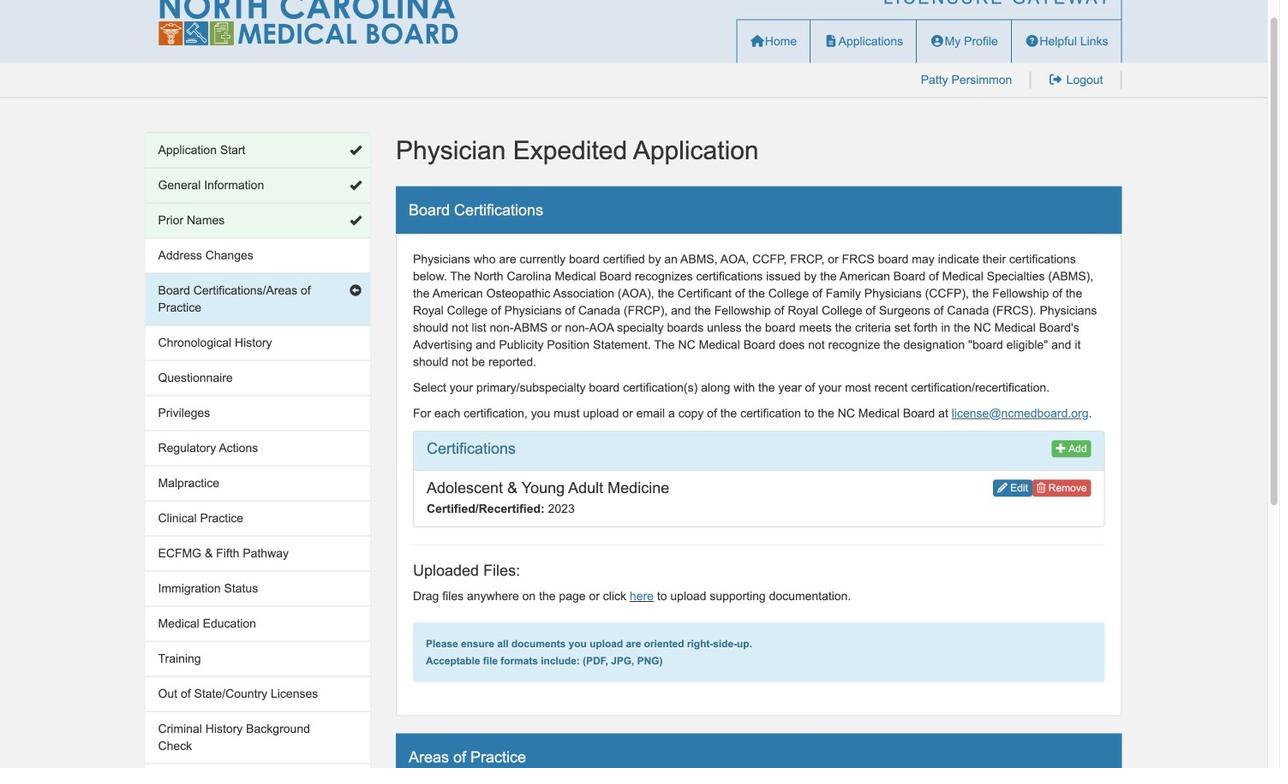 Task type: locate. For each thing, give the bounding box(es) containing it.
1 vertical spatial ok image
[[350, 215, 362, 227]]

sign out image
[[1048, 74, 1063, 86]]

file text image
[[823, 35, 838, 47]]

0 vertical spatial ok image
[[350, 144, 362, 156]]

ok image
[[350, 144, 362, 156], [350, 215, 362, 227]]

plus image
[[1056, 443, 1066, 453]]

ok image up ok icon
[[350, 144, 362, 156]]

2 ok image from the top
[[350, 215, 362, 227]]

1 ok image from the top
[[350, 144, 362, 156]]

home image
[[750, 35, 765, 47]]

ok image down ok icon
[[350, 215, 362, 227]]



Task type: describe. For each thing, give the bounding box(es) containing it.
pencil image
[[997, 483, 1008, 493]]

circle arrow left image
[[350, 285, 362, 297]]

ok image
[[350, 180, 362, 191]]

question circle image
[[1025, 35, 1040, 47]]

trash o image
[[1037, 483, 1046, 493]]

user circle image
[[930, 35, 945, 47]]

north carolina medical board logo image
[[158, 0, 458, 46]]



Task type: vqa. For each thing, say whether or not it's contained in the screenshot.
North Carolina Medical Board Logo
yes



